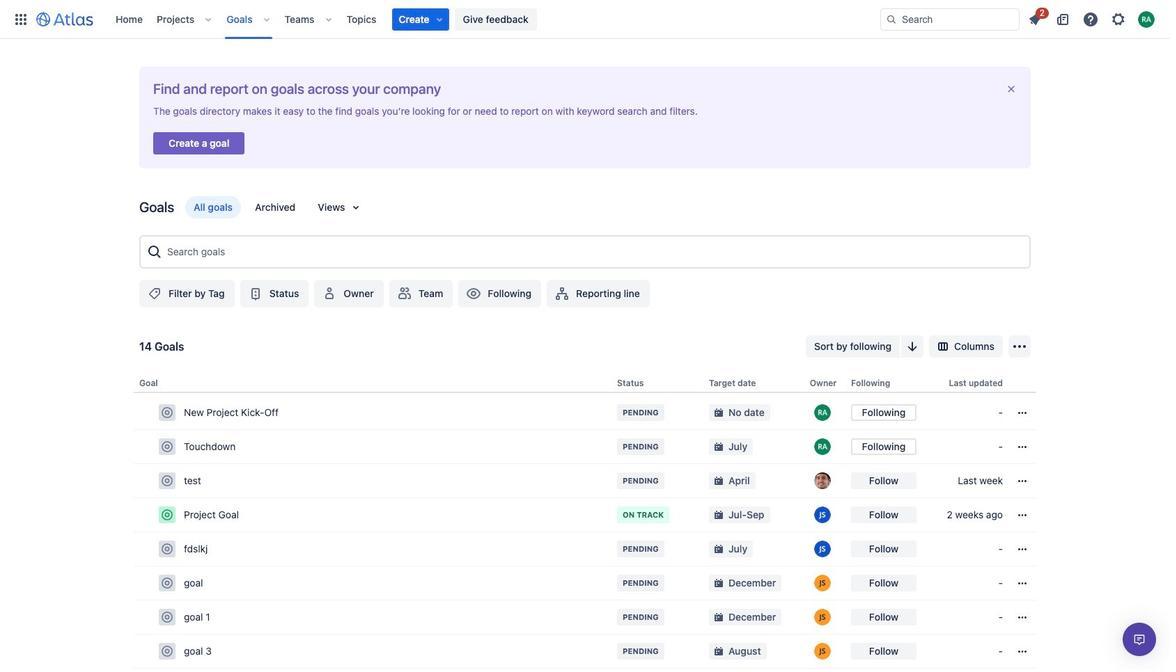 Task type: locate. For each thing, give the bounding box(es) containing it.
2 more icon image from the top
[[1014, 575, 1031, 592]]

label image
[[146, 286, 163, 302]]

status image
[[247, 286, 264, 302]]

search image
[[886, 14, 897, 25]]

more icon image for goal 3 image
[[1014, 644, 1031, 660]]

more icon image for goal 1 image
[[1014, 610, 1031, 626]]

touchdown image
[[162, 442, 173, 453]]

open intercom messenger image
[[1131, 632, 1148, 649]]

1 more icon image from the top
[[1014, 541, 1031, 558]]

notifications image
[[1027, 11, 1044, 28]]

reverse sort order image
[[904, 339, 921, 355]]

top element
[[8, 0, 881, 39]]

3 more icon image from the top
[[1014, 610, 1031, 626]]

more icon image
[[1014, 541, 1031, 558], [1014, 575, 1031, 592], [1014, 610, 1031, 626], [1014, 644, 1031, 660]]

4 more icon image from the top
[[1014, 644, 1031, 660]]

None search field
[[881, 8, 1020, 30]]

Search field
[[881, 8, 1020, 30]]

new project kick-off image
[[162, 408, 173, 419]]

banner
[[0, 0, 1170, 39]]



Task type: describe. For each thing, give the bounding box(es) containing it.
following image
[[466, 286, 482, 302]]

project goal image
[[162, 510, 173, 521]]

help image
[[1083, 11, 1099, 28]]

test image
[[162, 476, 173, 487]]

goal 1 image
[[162, 612, 173, 624]]

close banner image
[[1006, 84, 1017, 95]]

goal 3 image
[[162, 647, 173, 658]]

more icon image for "fdslkj" "image"
[[1014, 541, 1031, 558]]

fdslkj image
[[162, 544, 173, 555]]

settings image
[[1110, 11, 1127, 28]]

account image
[[1138, 11, 1155, 28]]

search goals image
[[146, 244, 163, 261]]

Search goals field
[[163, 240, 1024, 265]]

more icon image for goal image at the bottom of the page
[[1014, 575, 1031, 592]]

switch to... image
[[13, 11, 29, 28]]

goal image
[[162, 578, 173, 589]]



Task type: vqa. For each thing, say whether or not it's contained in the screenshot.
top element at the top of page
yes



